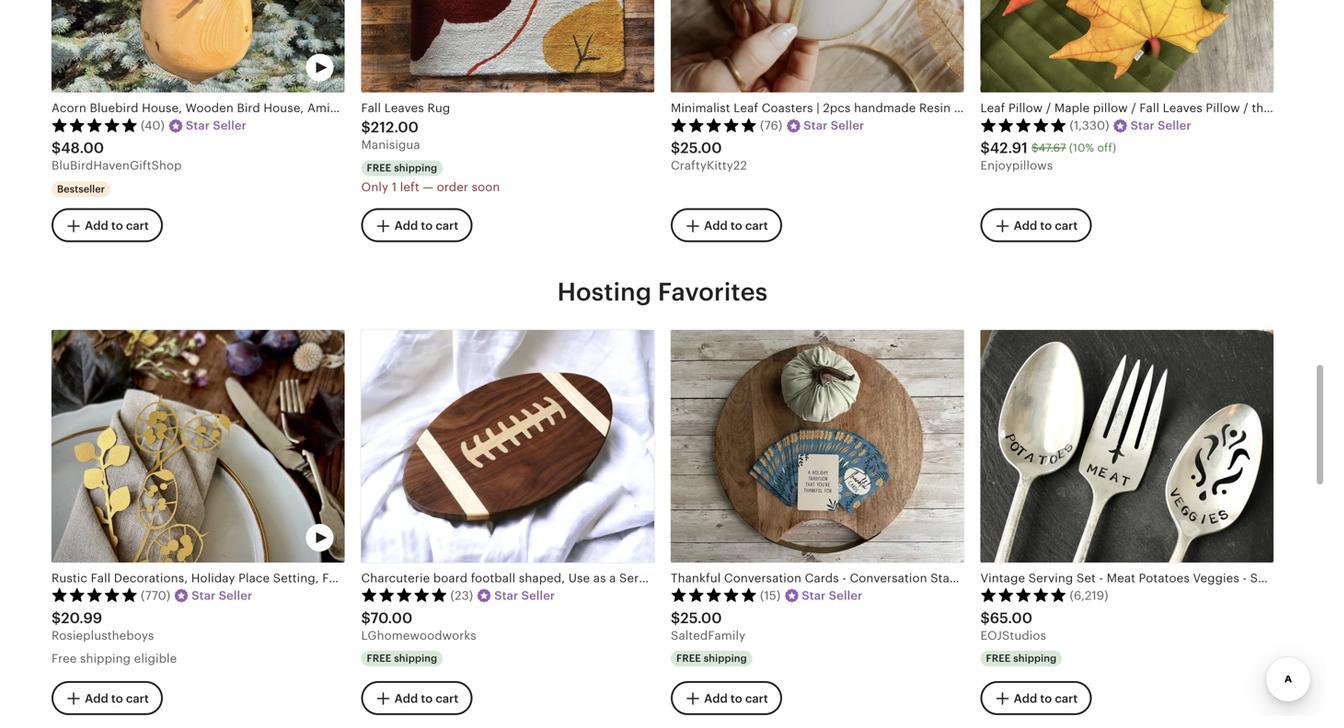 Task type: describe. For each thing, give the bounding box(es) containing it.
add to cart button for (1,330)
[[980, 209, 1092, 243]]

5 out of 5 stars image for 65.00
[[980, 588, 1067, 603]]

1 horizontal spatial fall
[[322, 572, 342, 586]]

seller for 70.00
[[521, 589, 555, 603]]

cart for (1,330)
[[1055, 219, 1078, 233]]

to for (23)
[[421, 693, 433, 706]]

$ 65.00 eojstudios
[[980, 610, 1046, 643]]

(76)
[[760, 119, 782, 133]]

cart for (6,219)
[[1055, 693, 1078, 706]]

add to cart for (1,330)
[[1014, 219, 1078, 233]]

70.00
[[370, 610, 413, 627]]

$ for $ 65.00 eojstudios
[[980, 610, 990, 627]]

manisigua
[[361, 138, 420, 152]]

bird
[[237, 101, 260, 115]]

shipping for 65.00
[[1013, 653, 1057, 665]]

star seller right the (1,330)
[[1131, 119, 1191, 133]]

(1,330)
[[1070, 119, 1109, 133]]

free shipping only 1 left — order soon
[[361, 162, 500, 194]]

$ 70.00 lghomewoodworks
[[361, 610, 476, 643]]

(23)
[[450, 589, 473, 603]]

star seller right (76)
[[804, 119, 864, 133]]

5 out of 5 stars image for 25.00
[[671, 588, 757, 603]]

to for (76)
[[731, 219, 742, 233]]

add to cart button for (76)
[[671, 209, 782, 243]]

cart for 212.00
[[436, 219, 459, 233]]

rustic fall decorations, holiday place setting, fall wedding table decorations, thanksgiving table
[[52, 572, 624, 586]]

made
[[347, 101, 379, 115]]

add to cart for (770)
[[85, 693, 149, 706]]

star right the (1,330)
[[1131, 119, 1155, 133]]

5 out of 5 stars image up $ 25.00 craftykitty22
[[671, 118, 757, 132]]

1
[[392, 180, 397, 194]]

—
[[423, 180, 434, 194]]

48.00
[[61, 140, 104, 156]]

add to cart button for (770)
[[52, 682, 163, 716]]

only
[[361, 180, 388, 194]]

0 horizontal spatial fall
[[91, 572, 111, 586]]

shipping inside the free shipping only 1 left — order soon
[[394, 162, 437, 174]]

to for (6,219)
[[1040, 693, 1052, 706]]

lghomewoodworks
[[361, 629, 476, 643]]

shipping for 70.00
[[394, 653, 437, 665]]

free for 25.00
[[676, 653, 701, 665]]

favorites
[[658, 278, 768, 306]]

free shipping for 70.00
[[367, 653, 437, 665]]

thanksgiving
[[512, 572, 589, 586]]

holiday
[[191, 572, 235, 586]]

free for 70.00
[[367, 653, 391, 665]]

hosting
[[557, 278, 652, 306]]

bestseller
[[57, 184, 105, 195]]

bluebird
[[90, 101, 139, 115]]

add for (770)
[[85, 693, 108, 706]]

$ for $ 48.00 blubirdhavengiftshop
[[52, 140, 61, 156]]

thankful conversation cards - conversation starters - deck of cards pack (thanksgiving gratitude prompts) image
[[671, 330, 964, 563]]

add to cart for (15)
[[704, 693, 768, 706]]

free for 65.00
[[986, 653, 1011, 665]]

free
[[52, 652, 77, 666]]

(770)
[[141, 589, 170, 603]]

2 house, from the left
[[264, 101, 304, 115]]

to for (1,330)
[[1040, 219, 1052, 233]]

setting,
[[273, 572, 319, 586]]

5 out of 5 stars image for 48.00
[[52, 118, 138, 132]]

20.99
[[61, 610, 102, 627]]

cart for (15)
[[745, 693, 768, 706]]

free inside the free shipping only 1 left — order soon
[[367, 162, 391, 174]]

65.00
[[990, 610, 1033, 627]]

$ 42.91 $ 47.67 (10% off) enjoypillows
[[980, 140, 1116, 172]]

(10%
[[1069, 142, 1094, 154]]

fall leaves rug $ 212.00 manisigua
[[361, 101, 450, 152]]

fall leaves rug image
[[361, 0, 654, 93]]

(40)
[[141, 119, 165, 133]]

left
[[400, 180, 419, 194]]

star seller for 25.00
[[802, 589, 863, 603]]

star for 25.00
[[802, 589, 826, 603]]

order
[[437, 180, 468, 194]]

$ 25.00 saltedfamily
[[671, 610, 746, 643]]

$ for $ 42.91 $ 47.67 (10% off) enjoypillows
[[980, 140, 990, 156]]

add for 212.00
[[394, 219, 418, 233]]

25.00 for $ 25.00 saltedfamily
[[680, 610, 722, 627]]

seller for 48.00
[[213, 119, 247, 133]]

seller right the (1,330)
[[1158, 119, 1191, 133]]

add for (76)
[[704, 219, 728, 233]]

$ for $ 70.00 lghomewoodworks
[[361, 610, 370, 627]]

charcuterie board football shaped, use as a serving tray or cutting board.  great for football parties.  can be personalized for your team. image
[[361, 330, 654, 563]]

$ for $ 25.00 craftykitty22
[[671, 140, 680, 156]]

blubirdhavengiftshop
[[52, 159, 182, 172]]

add for (1,330)
[[1014, 219, 1037, 233]]



Task type: locate. For each thing, give the bounding box(es) containing it.
fall
[[361, 101, 381, 115], [91, 572, 111, 586], [322, 572, 342, 586]]

star down holiday at left
[[192, 589, 216, 603]]

shipping down the eojstudios
[[1013, 653, 1057, 665]]

add to cart button down lghomewoodworks
[[361, 682, 472, 716]]

add to cart button down bestseller
[[52, 209, 163, 243]]

$ inside "$ 25.00 saltedfamily"
[[671, 610, 680, 627]]

seller down thanksgiving
[[521, 589, 555, 603]]

2 free shipping from the left
[[676, 653, 747, 665]]

add for (40)
[[85, 219, 108, 233]]

0 horizontal spatial house,
[[142, 101, 182, 115]]

5 out of 5 stars image up 70.00
[[361, 588, 448, 603]]

5 out of 5 stars image up 65.00
[[980, 588, 1067, 603]]

house, right bird
[[264, 101, 304, 115]]

add to cart button for (15)
[[671, 682, 782, 716]]

$
[[361, 119, 371, 136], [52, 140, 61, 156], [671, 140, 680, 156], [980, 140, 990, 156], [1032, 142, 1039, 154], [52, 610, 61, 627], [361, 610, 370, 627], [671, 610, 680, 627], [980, 610, 990, 627]]

star for 20.99
[[192, 589, 216, 603]]

2 horizontal spatial fall
[[361, 101, 381, 115]]

wedding
[[346, 572, 397, 586]]

to down craftykitty22
[[731, 219, 742, 233]]

add down left on the left of the page
[[394, 219, 418, 233]]

0 vertical spatial 25.00
[[680, 140, 722, 156]]

add to cart for (76)
[[704, 219, 768, 233]]

to down "enjoypillows"
[[1040, 219, 1052, 233]]

1 decorations, from the left
[[114, 572, 188, 586]]

seller for 20.99
[[219, 589, 252, 603]]

$ inside $ 48.00 blubirdhavengiftshop
[[52, 140, 61, 156]]

eojstudios
[[980, 629, 1046, 643]]

add to cart down the eojstudios
[[1014, 693, 1078, 706]]

add to cart down "—"
[[394, 219, 459, 233]]

star
[[186, 119, 210, 133], [804, 119, 828, 133], [1131, 119, 1155, 133], [192, 589, 216, 603], [494, 589, 518, 603], [802, 589, 826, 603]]

47.67
[[1039, 142, 1066, 154]]

to down lghomewoodworks
[[421, 693, 433, 706]]

shipping down saltedfamily
[[704, 653, 747, 665]]

$ inside $ 70.00 lghomewoodworks
[[361, 610, 370, 627]]

fall right "rustic"
[[91, 572, 111, 586]]

star right (15)
[[802, 589, 826, 603]]

seller
[[213, 119, 247, 133], [831, 119, 864, 133], [1158, 119, 1191, 133], [219, 589, 252, 603], [521, 589, 555, 603], [829, 589, 863, 603]]

cart for (23)
[[436, 693, 459, 706]]

(15)
[[760, 589, 781, 603]]

amish
[[307, 101, 343, 115]]

2 table from the left
[[593, 572, 624, 586]]

leaves
[[384, 101, 424, 115]]

5 out of 5 stars image up 20.99
[[52, 588, 138, 603]]

$ inside $ 25.00 craftykitty22
[[671, 140, 680, 156]]

1 house, from the left
[[142, 101, 182, 115]]

rosieplustheboys
[[52, 629, 154, 643]]

1 25.00 from the top
[[680, 140, 722, 156]]

$ for $ 20.99 rosieplustheboys
[[52, 610, 61, 627]]

$ 25.00 craftykitty22
[[671, 140, 747, 172]]

star seller down acorn bluebird house, wooden bird house, amish made
[[186, 119, 247, 133]]

off)
[[1097, 142, 1116, 154]]

add to cart button down "enjoypillows"
[[980, 209, 1092, 243]]

fall up 212.00
[[361, 101, 381, 115]]

to down "—"
[[421, 219, 433, 233]]

add to cart
[[85, 219, 149, 233], [394, 219, 459, 233], [704, 219, 768, 233], [1014, 219, 1078, 233], [85, 693, 149, 706], [394, 693, 459, 706], [704, 693, 768, 706], [1014, 693, 1078, 706]]

add down the eojstudios
[[1014, 693, 1037, 706]]

fall right setting,
[[322, 572, 342, 586]]

add to cart for (6,219)
[[1014, 693, 1078, 706]]

free shipping down saltedfamily
[[676, 653, 747, 665]]

table right thanksgiving
[[593, 572, 624, 586]]

add to cart button down left on the left of the page
[[361, 209, 472, 243]]

add to cart down "enjoypillows"
[[1014, 219, 1078, 233]]

rustic fall decorations, holiday place setting, fall wedding table decorations, thanksgiving table image
[[52, 330, 345, 563]]

wooden
[[186, 101, 234, 115]]

star for 48.00
[[186, 119, 210, 133]]

0 horizontal spatial decorations,
[[114, 572, 188, 586]]

1 horizontal spatial house,
[[264, 101, 304, 115]]

1 free shipping from the left
[[367, 653, 437, 665]]

table right wedding
[[401, 572, 432, 586]]

212.00
[[371, 119, 419, 136]]

1 horizontal spatial free shipping
[[676, 653, 747, 665]]

free shipping for 65.00
[[986, 653, 1057, 665]]

to down saltedfamily
[[731, 693, 742, 706]]

5 out of 5 stars image down bluebird
[[52, 118, 138, 132]]

shipping up left on the left of the page
[[394, 162, 437, 174]]

$ 20.99 rosieplustheboys
[[52, 610, 154, 643]]

2 decorations, from the left
[[435, 572, 509, 586]]

add for (15)
[[704, 693, 728, 706]]

1 table from the left
[[401, 572, 432, 586]]

rustic
[[52, 572, 87, 586]]

2 horizontal spatial free shipping
[[986, 653, 1057, 665]]

cart for (40)
[[126, 219, 149, 233]]

add to cart button down saltedfamily
[[671, 682, 782, 716]]

add down "enjoypillows"
[[1014, 219, 1037, 233]]

star down wooden
[[186, 119, 210, 133]]

seller down acorn bluebird house, wooden bird house, amish made
[[213, 119, 247, 133]]

add to cart down lghomewoodworks
[[394, 693, 459, 706]]

5 out of 5 stars image for 70.00
[[361, 588, 448, 603]]

add for (6,219)
[[1014, 693, 1037, 706]]

to for (770)
[[111, 693, 123, 706]]

add to cart button down craftykitty22
[[671, 209, 782, 243]]

star for 70.00
[[494, 589, 518, 603]]

leaf pillow / maple pillow / fall leaves pillow / thanksgiving pillow / autumn pillow / fall decoration / fall maple cushion image
[[980, 0, 1274, 93]]

free down the eojstudios
[[986, 653, 1011, 665]]

add to cart down craftykitty22
[[704, 219, 768, 233]]

seller down place
[[219, 589, 252, 603]]

5 out of 5 stars image
[[52, 118, 138, 132], [671, 118, 757, 132], [980, 118, 1067, 132], [52, 588, 138, 603], [361, 588, 448, 603], [671, 588, 757, 603], [980, 588, 1067, 603]]

add to cart for 212.00
[[394, 219, 459, 233]]

acorn bluebird house, wooden bird house, amish made image
[[52, 0, 345, 93]]

add to cart button for 212.00
[[361, 209, 472, 243]]

add to cart button for (40)
[[52, 209, 163, 243]]

vintage serving set - meat potatoes veggies - spoon fork slotted thanksgiving christmas handstamped holiday table silverplated hostess gift image
[[980, 330, 1274, 563]]

acorn bluebird house, wooden bird house, amish made
[[52, 101, 379, 115]]

star seller for 48.00
[[186, 119, 247, 133]]

rug
[[427, 101, 450, 115]]

star seller down holiday at left
[[192, 589, 252, 603]]

add down lghomewoodworks
[[394, 693, 418, 706]]

seller right (15)
[[829, 589, 863, 603]]

1 horizontal spatial decorations,
[[435, 572, 509, 586]]

hosting favorites
[[557, 278, 768, 306]]

enjoypillows
[[980, 159, 1053, 172]]

25.00 inside $ 25.00 craftykitty22
[[680, 140, 722, 156]]

to
[[111, 219, 123, 233], [421, 219, 433, 233], [731, 219, 742, 233], [1040, 219, 1052, 233], [111, 693, 123, 706], [421, 693, 433, 706], [731, 693, 742, 706], [1040, 693, 1052, 706]]

add
[[85, 219, 108, 233], [394, 219, 418, 233], [704, 219, 728, 233], [1014, 219, 1037, 233], [85, 693, 108, 706], [394, 693, 418, 706], [704, 693, 728, 706], [1014, 693, 1037, 706]]

0 horizontal spatial free shipping
[[367, 653, 437, 665]]

cart for (76)
[[745, 219, 768, 233]]

(6,219)
[[1070, 589, 1108, 603]]

star seller
[[186, 119, 247, 133], [804, 119, 864, 133], [1131, 119, 1191, 133], [192, 589, 252, 603], [494, 589, 555, 603], [802, 589, 863, 603]]

2 25.00 from the top
[[680, 610, 722, 627]]

add down saltedfamily
[[704, 693, 728, 706]]

star right (76)
[[804, 119, 828, 133]]

shipping down rosieplustheboys
[[80, 652, 131, 666]]

add for (23)
[[394, 693, 418, 706]]

star seller for 70.00
[[494, 589, 555, 603]]

cart
[[126, 219, 149, 233], [436, 219, 459, 233], [745, 219, 768, 233], [1055, 219, 1078, 233], [126, 693, 149, 706], [436, 693, 459, 706], [745, 693, 768, 706], [1055, 693, 1078, 706]]

to down blubirdhavengiftshop
[[111, 219, 123, 233]]

add to cart for (23)
[[394, 693, 459, 706]]

$ inside fall leaves rug $ 212.00 manisigua
[[361, 119, 371, 136]]

add to cart down bestseller
[[85, 219, 149, 233]]

free shipping down lghomewoodworks
[[367, 653, 437, 665]]

fall inside fall leaves rug $ 212.00 manisigua
[[361, 101, 381, 115]]

add to cart button
[[52, 209, 163, 243], [361, 209, 472, 243], [671, 209, 782, 243], [980, 209, 1092, 243], [52, 682, 163, 716], [361, 682, 472, 716], [671, 682, 782, 716], [980, 682, 1092, 716]]

free down 70.00
[[367, 653, 391, 665]]

5 out of 5 stars image up "$ 25.00 saltedfamily"
[[671, 588, 757, 603]]

0 horizontal spatial table
[[401, 572, 432, 586]]

table
[[401, 572, 432, 586], [593, 572, 624, 586]]

add to cart down saltedfamily
[[704, 693, 768, 706]]

to for (15)
[[731, 693, 742, 706]]

star right (23)
[[494, 589, 518, 603]]

house,
[[142, 101, 182, 115], [264, 101, 304, 115]]

$ for $ 25.00 saltedfamily
[[671, 610, 680, 627]]

3 free shipping from the left
[[986, 653, 1057, 665]]

cart for (770)
[[126, 693, 149, 706]]

place
[[238, 572, 270, 586]]

add down "free shipping eligible"
[[85, 693, 108, 706]]

free
[[367, 162, 391, 174], [367, 653, 391, 665], [676, 653, 701, 665], [986, 653, 1011, 665]]

free shipping for 25.00
[[676, 653, 747, 665]]

star seller right (15)
[[802, 589, 863, 603]]

$ 48.00 blubirdhavengiftshop
[[52, 140, 182, 172]]

add to cart button for (23)
[[361, 682, 472, 716]]

acorn
[[52, 101, 86, 115]]

free shipping eligible
[[52, 652, 177, 666]]

to down "free shipping eligible"
[[111, 693, 123, 706]]

decorations, up (770)
[[114, 572, 188, 586]]

craftykitty22
[[671, 159, 747, 172]]

25.00 inside "$ 25.00 saltedfamily"
[[680, 610, 722, 627]]

add down bestseller
[[85, 219, 108, 233]]

shipping down lghomewoodworks
[[394, 653, 437, 665]]

to for 212.00
[[421, 219, 433, 233]]

add to cart button for (6,219)
[[980, 682, 1092, 716]]

to down the eojstudios
[[1040, 693, 1052, 706]]

free shipping down the eojstudios
[[986, 653, 1057, 665]]

add down craftykitty22
[[704, 219, 728, 233]]

free up only on the top left of page
[[367, 162, 391, 174]]

decorations, up (23)
[[435, 572, 509, 586]]

saltedfamily
[[671, 629, 746, 643]]

shipping for 25.00
[[704, 653, 747, 665]]

minimalist leaf coasters | 2pcs handmade resin art | wedding | organic modern decor |housewarming | gift idea | skeleton leaf | plant image
[[671, 0, 964, 93]]

add to cart down "free shipping eligible"
[[85, 693, 149, 706]]

25.00 for $ 25.00 craftykitty22
[[680, 140, 722, 156]]

to for (40)
[[111, 219, 123, 233]]

42.91
[[990, 140, 1028, 156]]

eligible
[[134, 652, 177, 666]]

house, up (40)
[[142, 101, 182, 115]]

soon
[[472, 180, 500, 194]]

add to cart button down the eojstudios
[[980, 682, 1092, 716]]

seller right (76)
[[831, 119, 864, 133]]

5 out of 5 stars image up 42.91
[[980, 118, 1067, 132]]

free shipping
[[367, 653, 437, 665], [676, 653, 747, 665], [986, 653, 1057, 665]]

decorations,
[[114, 572, 188, 586], [435, 572, 509, 586]]

$ inside $ 65.00 eojstudios
[[980, 610, 990, 627]]

$ inside $ 20.99 rosieplustheboys
[[52, 610, 61, 627]]

add to cart for (40)
[[85, 219, 149, 233]]

star seller down thanksgiving
[[494, 589, 555, 603]]

1 vertical spatial 25.00
[[680, 610, 722, 627]]

25.00
[[680, 140, 722, 156], [680, 610, 722, 627]]

25.00 up craftykitty22
[[680, 140, 722, 156]]

star seller for 20.99
[[192, 589, 252, 603]]

free down saltedfamily
[[676, 653, 701, 665]]

shipping
[[394, 162, 437, 174], [80, 652, 131, 666], [394, 653, 437, 665], [704, 653, 747, 665], [1013, 653, 1057, 665]]

add to cart button down "free shipping eligible"
[[52, 682, 163, 716]]

seller for 25.00
[[829, 589, 863, 603]]

5 out of 5 stars image for 20.99
[[52, 588, 138, 603]]

1 horizontal spatial table
[[593, 572, 624, 586]]

25.00 up saltedfamily
[[680, 610, 722, 627]]



Task type: vqa. For each thing, say whether or not it's contained in the screenshot.
bottommost ON
no



